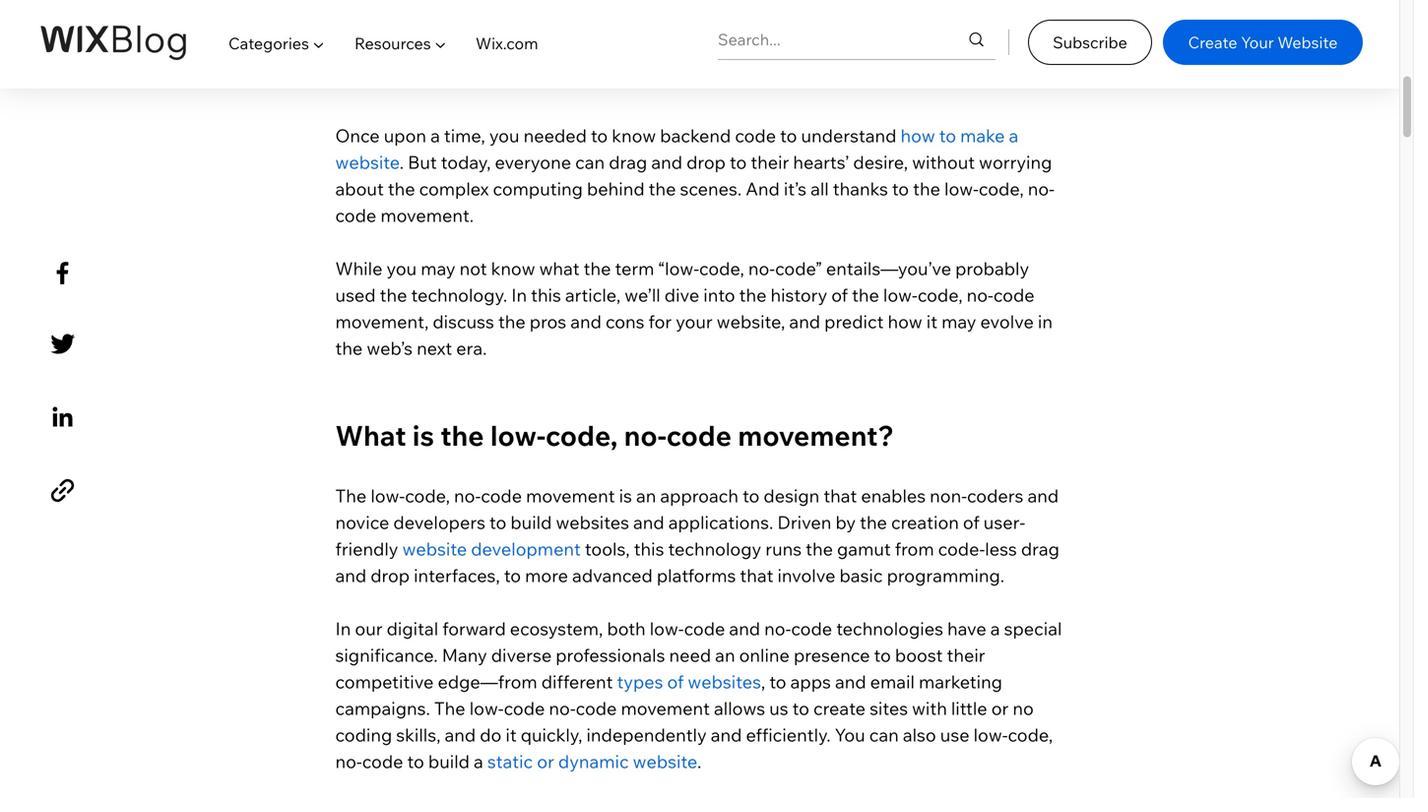 Task type: locate. For each thing, give the bounding box(es) containing it.
0 horizontal spatial this
[[531, 284, 561, 306]]

1 horizontal spatial or
[[992, 698, 1009, 720]]

drop up "scenes."
[[687, 151, 726, 173]]

campaigns.
[[335, 698, 430, 720]]

to inside tools, this technology runs the gamut from code-less drag and drop interfaces, to more advanced platforms that involve basic programming.
[[504, 565, 521, 587]]

what is the low-code, no-code movement?
[[335, 418, 900, 453]]

share article on linkedin image
[[45, 400, 80, 435]]

development
[[471, 538, 581, 560]]

0 vertical spatial drag
[[609, 151, 647, 173]]

build down skills,
[[428, 751, 470, 773]]

a
[[430, 124, 440, 147], [1009, 124, 1019, 147], [991, 618, 1000, 640], [474, 751, 483, 773]]

the
[[388, 178, 415, 200], [649, 178, 676, 200], [913, 178, 941, 200], [584, 257, 611, 280], [380, 284, 407, 306], [739, 284, 767, 306], [852, 284, 879, 306], [498, 311, 526, 333], [335, 337, 363, 359], [440, 418, 484, 453], [860, 512, 887, 534], [806, 538, 833, 560]]

forward
[[442, 618, 506, 640]]

and left the 'do' on the bottom left of page
[[445, 724, 476, 746]]

0 horizontal spatial the
[[335, 485, 367, 507]]

1 horizontal spatial drop
[[687, 151, 726, 173]]

a left time,
[[430, 124, 440, 147]]

0 horizontal spatial their
[[751, 151, 789, 173]]

in inside 'while you may not know what the term "low-code, no-code" entails—you've probably used the technology. in this article, we'll dive into the history of the low-code, no-code movement, discuss the pros and cons for your website, and predict how it may evolve in the web's next era.'
[[511, 284, 527, 306]]

0 vertical spatial their
[[751, 151, 789, 173]]

drag down once upon a time, you needed to know backend code to understand
[[609, 151, 647, 173]]

1 horizontal spatial of
[[831, 284, 848, 306]]

1 horizontal spatial ▼
[[435, 33, 446, 53]]

0 vertical spatial may
[[421, 257, 456, 280]]

how inside how to make a website
[[901, 124, 935, 147]]

1 horizontal spatial drag
[[1021, 538, 1060, 560]]

1 horizontal spatial in
[[511, 284, 527, 306]]

0 horizontal spatial is
[[412, 418, 434, 453]]

0 vertical spatial you
[[489, 124, 520, 147]]

create your website
[[1188, 32, 1338, 52]]

you up everyone
[[489, 124, 520, 147]]

1 vertical spatial it
[[506, 724, 517, 746]]

▼ right the resources
[[435, 33, 446, 53]]

to right ,
[[770, 671, 787, 693]]

2 ▼ from the left
[[435, 33, 446, 53]]

once upon a time, you needed to know backend code to understand
[[335, 124, 901, 147]]

websites up "allows"
[[688, 671, 761, 693]]

0 horizontal spatial it
[[506, 724, 517, 746]]

gamut
[[837, 538, 891, 560]]

1 vertical spatial is
[[619, 485, 632, 507]]

copy link of the article image
[[45, 474, 80, 508]]

website development link
[[402, 538, 581, 560]]

copy link of the article image
[[45, 474, 80, 508]]

know right not
[[491, 257, 535, 280]]

0 horizontal spatial build
[[428, 751, 470, 773]]

the inside , to apps and email marketing campaigns. the low-code no-code movement allows us to create sites with little or no coding skills, and do it quickly, independently and efficiently. you can also use low-code, no-code to build a
[[434, 698, 466, 720]]

0 vertical spatial an
[[636, 485, 656, 507]]

technology
[[668, 538, 762, 560]]

approach
[[660, 485, 739, 507]]

you right while on the top left
[[387, 257, 417, 280]]

0 vertical spatial website
[[335, 151, 400, 173]]

can
[[575, 151, 605, 173], [869, 724, 899, 746]]

code inside the low-code, no-code movement is an approach to design that enables non-coders and novice developers to build websites and applications. driven by the creation of user- friendly
[[481, 485, 522, 507]]

an left approach
[[636, 485, 656, 507]]

code
[[735, 124, 776, 147], [335, 204, 377, 226], [994, 284, 1035, 306], [667, 418, 732, 453], [481, 485, 522, 507], [684, 618, 725, 640], [791, 618, 832, 640], [504, 698, 545, 720], [576, 698, 617, 720], [362, 751, 403, 773]]

can up the behind
[[575, 151, 605, 173]]

more
[[525, 565, 568, 587]]

the inside the low-code, no-code movement is an approach to design that enables non-coders and novice developers to build websites and applications. driven by the creation of user- friendly
[[335, 485, 367, 507]]

0 horizontal spatial may
[[421, 257, 456, 280]]

many
[[442, 644, 487, 667]]

a up worrying
[[1009, 124, 1019, 147]]

build inside , to apps and email marketing campaigns. the low-code no-code movement allows us to create sites with little or no coding skills, and do it quickly, independently and efficiently. you can also use low-code, no-code to build a
[[428, 751, 470, 773]]

1 vertical spatial this
[[634, 538, 664, 560]]

0 horizontal spatial can
[[575, 151, 605, 173]]

of down need
[[667, 671, 684, 693]]

no- up online
[[764, 618, 791, 640]]

1 vertical spatial the
[[434, 698, 466, 720]]

no- up developers
[[454, 485, 481, 507]]

1 horizontal spatial build
[[511, 512, 552, 534]]

a inside in our digital forward ecosystem, both low-code and no-code technologies have a special significance. many diverse professionals need an online presence to boost their competitive edge—from different
[[991, 618, 1000, 640]]

movement inside the low-code, no-code movement is an approach to design that enables non-coders and novice developers to build websites and applications. driven by the creation of user- friendly
[[526, 485, 615, 507]]

what
[[539, 257, 580, 280]]

0 vertical spatial in
[[511, 284, 527, 306]]

1 vertical spatial in
[[335, 618, 351, 640]]

no- inside . but today, everyone can drag and drop to their hearts' desire, without worrying about the complex computing behind the scenes. and it's all thanks to the low-code, no- code movement.
[[1028, 178, 1055, 200]]

it right the 'do' on the bottom left of page
[[506, 724, 517, 746]]

dynamic
[[558, 751, 629, 773]]

0 horizontal spatial websites
[[556, 512, 629, 534]]

0 vertical spatial the
[[335, 485, 367, 507]]

no- down worrying
[[1028, 178, 1055, 200]]

diverse
[[491, 644, 552, 667]]

low- inside 'while you may not know what the term "low-code, no-code" entails—you've probably used the technology. in this article, we'll dive into the history of the low-code, no-code movement, discuss the pros and cons for your website, and predict how it may evolve in the web's next era.'
[[883, 284, 918, 306]]

1 ▼ from the left
[[313, 33, 325, 53]]

the right by
[[860, 512, 887, 534]]

1 vertical spatial or
[[537, 751, 554, 773]]

non-
[[930, 485, 967, 507]]

1 horizontal spatial website
[[402, 538, 467, 560]]

▼ for categories ▼
[[313, 33, 325, 53]]

what
[[335, 418, 406, 453]]

code,
[[979, 178, 1024, 200], [699, 257, 744, 280], [918, 284, 963, 306], [546, 418, 618, 453], [405, 485, 450, 507], [1008, 724, 1053, 746]]

▼
[[313, 33, 325, 53], [435, 33, 446, 53]]

0 horizontal spatial in
[[335, 618, 351, 640]]

1 horizontal spatial .
[[697, 751, 702, 773]]

2 horizontal spatial website
[[633, 751, 697, 773]]

1 vertical spatial build
[[428, 751, 470, 773]]

0 horizontal spatial drag
[[609, 151, 647, 173]]

of up code-
[[963, 512, 980, 534]]

different
[[541, 671, 613, 693]]

website down independently on the bottom left
[[633, 751, 697, 773]]

the up movement,
[[380, 284, 407, 306]]

it
[[927, 311, 938, 333], [506, 724, 517, 746]]

0 vertical spatial it
[[927, 311, 938, 333]]

code up website development
[[481, 485, 522, 507]]

it down entails—you've
[[927, 311, 938, 333]]

to up website development
[[490, 512, 507, 534]]

to up without
[[939, 124, 956, 147]]

this up pros
[[531, 284, 561, 306]]

design
[[764, 485, 820, 507]]

special
[[1004, 618, 1062, 640]]

is right what
[[412, 418, 434, 453]]

do
[[480, 724, 502, 746]]

1 horizontal spatial an
[[715, 644, 735, 667]]

how
[[901, 124, 935, 147], [888, 311, 923, 333]]

in right technology. at the top of the page
[[511, 284, 527, 306]]

in
[[1038, 311, 1053, 333]]

little
[[951, 698, 988, 720]]

can inside , to apps and email marketing campaigns. the low-code no-code movement allows us to create sites with little or no coding skills, and do it quickly, independently and efficiently. you can also use low-code, no-code to build a
[[869, 724, 899, 746]]

may up technology. at the top of the page
[[421, 257, 456, 280]]

0 vertical spatial can
[[575, 151, 605, 173]]

1 vertical spatial their
[[947, 644, 985, 667]]

to
[[591, 124, 608, 147], [780, 124, 797, 147], [939, 124, 956, 147], [730, 151, 747, 173], [892, 178, 909, 200], [743, 485, 760, 507], [490, 512, 507, 534], [504, 565, 521, 587], [874, 644, 891, 667], [770, 671, 787, 693], [793, 698, 810, 720], [407, 751, 424, 773]]

0 horizontal spatial know
[[491, 257, 535, 280]]

create
[[814, 698, 866, 720]]

their inside . but today, everyone can drag and drop to their hearts' desire, without worrying about the complex computing behind the scenes. and it's all thanks to the low-code, no- code movement.
[[751, 151, 789, 173]]

0 horizontal spatial that
[[740, 565, 774, 587]]

low-
[[945, 178, 979, 200], [883, 284, 918, 306], [490, 418, 546, 453], [371, 485, 405, 507], [650, 618, 684, 640], [469, 698, 504, 720], [974, 724, 1008, 746]]

you
[[489, 124, 520, 147], [387, 257, 417, 280]]

and up online
[[729, 618, 760, 640]]

websites up tools,
[[556, 512, 629, 534]]

1 vertical spatial you
[[387, 257, 417, 280]]

predict
[[825, 311, 884, 333]]

or down quickly,
[[537, 751, 554, 773]]

user-
[[984, 512, 1025, 534]]

1 vertical spatial an
[[715, 644, 735, 667]]

2 vertical spatial website
[[633, 751, 697, 773]]

create
[[1188, 32, 1238, 52]]

in left our
[[335, 618, 351, 640]]

1 vertical spatial how
[[888, 311, 923, 333]]

and down friendly
[[335, 565, 367, 587]]

their up and
[[751, 151, 789, 173]]

and up create
[[835, 671, 866, 693]]

0 vertical spatial of
[[831, 284, 848, 306]]

0 vertical spatial or
[[992, 698, 1009, 720]]

share article on twitter image
[[45, 327, 80, 362], [45, 327, 80, 362]]

1 vertical spatial drag
[[1021, 538, 1060, 560]]

no- inside the low-code, no-code movement is an approach to design that enables non-coders and novice developers to build websites and applications. driven by the creation of user- friendly
[[454, 485, 481, 507]]

the down without
[[913, 178, 941, 200]]

subscribe link
[[1028, 20, 1152, 65]]

code, inside . but today, everyone can drag and drop to their hearts' desire, without worrying about the complex computing behind the scenes. and it's all thanks to the low-code, no- code movement.
[[979, 178, 1024, 200]]

to right us
[[793, 698, 810, 720]]

share article on facebook image
[[45, 256, 80, 291]]

1 horizontal spatial that
[[824, 485, 857, 507]]

you inside 'while you may not know what the term "low-code, no-code" entails—you've probably used the technology. in this article, we'll dive into the history of the low-code, no-code movement, discuss the pros and cons for your website, and predict how it may evolve in the web's next era.'
[[387, 257, 417, 280]]

their
[[751, 151, 789, 173], [947, 644, 985, 667]]

types of websites
[[617, 671, 761, 693]]

article,
[[565, 284, 621, 306]]

1 vertical spatial website
[[402, 538, 467, 560]]

1 vertical spatial know
[[491, 257, 535, 280]]

0 horizontal spatial you
[[387, 257, 417, 280]]

code down about
[[335, 204, 377, 226]]

pros
[[530, 311, 566, 333]]

drag right less
[[1021, 538, 1060, 560]]

code inside 'while you may not know what the term "low-code, no-code" entails—you've probably used the technology. in this article, we'll dive into the history of the low-code, no-code movement, discuss the pros and cons for your website, and predict how it may evolve in the web's next era.'
[[994, 284, 1035, 306]]

1 horizontal spatial their
[[947, 644, 985, 667]]

creation
[[891, 512, 959, 534]]

may left evolve
[[942, 311, 977, 333]]

and inside tools, this technology runs the gamut from code-less drag and drop interfaces, to more advanced platforms that involve basic programming.
[[335, 565, 367, 587]]

complex
[[419, 178, 489, 200]]

code up 'presence'
[[791, 618, 832, 640]]

from
[[895, 538, 934, 560]]

in our digital forward ecosystem, both low-code and no-code technologies have a special significance. many diverse professionals need an online presence to boost their competitive edge—from different
[[335, 618, 1066, 693]]

website inside how to make a website
[[335, 151, 400, 173]]

can down the sites
[[869, 724, 899, 746]]

▼ right categories
[[313, 33, 325, 53]]

1 horizontal spatial it
[[927, 311, 938, 333]]

and down history
[[789, 311, 821, 333]]

a down the 'do' on the bottom left of page
[[474, 751, 483, 773]]

worrying
[[979, 151, 1052, 173]]

0 vertical spatial this
[[531, 284, 561, 306]]

how right predict
[[888, 311, 923, 333]]

None search field
[[718, 20, 996, 59]]

0 horizontal spatial movement
[[526, 485, 615, 507]]

1 vertical spatial can
[[869, 724, 899, 746]]

website up about
[[335, 151, 400, 173]]

build inside the low-code, no-code movement is an approach to design that enables non-coders and novice developers to build websites and applications. driven by the creation of user- friendly
[[511, 512, 552, 534]]

time,
[[444, 124, 485, 147]]

2 horizontal spatial of
[[963, 512, 980, 534]]

1 horizontal spatial you
[[489, 124, 520, 147]]

0 vertical spatial movement
[[526, 485, 615, 507]]

this right tools,
[[634, 538, 664, 560]]

this inside tools, this technology runs the gamut from code-less drag and drop interfaces, to more advanced platforms that involve basic programming.
[[634, 538, 664, 560]]

professionals
[[556, 644, 665, 667]]

or inside , to apps and email marketing campaigns. the low-code no-code movement allows us to create sites with little or no coding skills, and do it quickly, independently and efficiently. you can also use low-code, no-code to build a
[[992, 698, 1009, 720]]

1 vertical spatial may
[[942, 311, 977, 333]]

or left no
[[992, 698, 1009, 720]]

this
[[531, 284, 561, 306], [634, 538, 664, 560]]

movement up tools,
[[526, 485, 615, 507]]

it's
[[784, 178, 807, 200]]

need
[[669, 644, 711, 667]]

the up skills,
[[434, 698, 466, 720]]

1 horizontal spatial the
[[434, 698, 466, 720]]

drop down friendly
[[371, 565, 410, 587]]

1 horizontal spatial this
[[634, 538, 664, 560]]

movement inside , to apps and email marketing campaigns. the low-code no-code movement allows us to create sites with little or no coding skills, and do it quickly, independently and efficiently. you can also use low-code, no-code to build a
[[621, 698, 710, 720]]

1 vertical spatial that
[[740, 565, 774, 587]]

code up approach
[[667, 418, 732, 453]]

1 vertical spatial websites
[[688, 671, 761, 693]]

0 vertical spatial how
[[901, 124, 935, 147]]

an right need
[[715, 644, 735, 667]]

into
[[703, 284, 735, 306]]

code up quickly,
[[504, 698, 545, 720]]

1 horizontal spatial know
[[612, 124, 656, 147]]

to down technologies
[[874, 644, 891, 667]]

their down have
[[947, 644, 985, 667]]

to down development
[[504, 565, 521, 587]]

. down independently on the bottom left
[[697, 751, 702, 773]]

0 horizontal spatial or
[[537, 751, 554, 773]]

drop inside . but today, everyone can drag and drop to their hearts' desire, without worrying about the complex computing behind the scenes. and it's all thanks to the low-code, no- code movement.
[[687, 151, 726, 173]]

that down "runs"
[[740, 565, 774, 587]]

0 horizontal spatial ▼
[[313, 33, 325, 53]]

. left but
[[400, 151, 404, 173]]

0 horizontal spatial .
[[400, 151, 404, 173]]

and inside in our digital forward ecosystem, both low-code and no-code technologies have a special significance. many diverse professionals need an online presence to boost their competitive edge—from different
[[729, 618, 760, 640]]

the down how to make a website "link"
[[649, 178, 676, 200]]

term
[[615, 257, 654, 280]]

movement up independently on the bottom left
[[621, 698, 710, 720]]

share article on facebook image
[[45, 256, 80, 291]]

online
[[739, 644, 790, 667]]

low- inside . but today, everyone can drag and drop to their hearts' desire, without worrying about the complex computing behind the scenes. and it's all thanks to the low-code, no- code movement.
[[945, 178, 979, 200]]

0 vertical spatial that
[[824, 485, 857, 507]]

Search... search field
[[718, 20, 928, 59]]

used
[[335, 284, 376, 306]]

,
[[761, 671, 766, 693]]

0 vertical spatial .
[[400, 151, 404, 173]]

0 horizontal spatial of
[[667, 671, 684, 693]]

static
[[487, 751, 533, 773]]

0 vertical spatial drop
[[687, 151, 726, 173]]

to up hearts'
[[780, 124, 797, 147]]

you
[[835, 724, 865, 746]]

code up evolve
[[994, 284, 1035, 306]]

it inside 'while you may not know what the term "low-code, no-code" entails—you've probably used the technology. in this article, we'll dive into the history of the low-code, no-code movement, discuss the pros and cons for your website, and predict how it may evolve in the web's next era.'
[[927, 311, 938, 333]]

and down article,
[[570, 311, 602, 333]]

the up involve
[[806, 538, 833, 560]]

1 vertical spatial movement
[[621, 698, 710, 720]]

an
[[636, 485, 656, 507], [715, 644, 735, 667]]

movement
[[526, 485, 615, 507], [621, 698, 710, 720]]

0 vertical spatial websites
[[556, 512, 629, 534]]

today,
[[441, 151, 491, 173]]

and down the backend
[[651, 151, 683, 173]]

to down desire,
[[892, 178, 909, 200]]

that up by
[[824, 485, 857, 507]]

applications.
[[668, 512, 773, 534]]

is
[[412, 418, 434, 453], [619, 485, 632, 507]]

0 horizontal spatial website
[[335, 151, 400, 173]]

1 horizontal spatial can
[[869, 724, 899, 746]]

resources  ▼
[[355, 33, 446, 53]]

low code no code website creation software showing web design in front with code in the background image
[[335, 0, 1064, 81]]

is up tools,
[[619, 485, 632, 507]]

everyone
[[495, 151, 571, 173]]

the low-code, no-code movement is an approach to design that enables non-coders and novice developers to build websites and applications. driven by the creation of user- friendly
[[335, 485, 1063, 560]]

0 horizontal spatial drop
[[371, 565, 410, 587]]

1 vertical spatial of
[[963, 512, 980, 534]]

about
[[335, 178, 384, 200]]

1 vertical spatial .
[[697, 751, 702, 773]]

to down skills,
[[407, 751, 424, 773]]

the up novice
[[335, 485, 367, 507]]

that inside the low-code, no-code movement is an approach to design that enables non-coders and novice developers to build websites and applications. driven by the creation of user- friendly
[[824, 485, 857, 507]]

1 vertical spatial drop
[[371, 565, 410, 587]]

in inside in our digital forward ecosystem, both low-code and no-code technologies have a special significance. many diverse professionals need an online presence to boost their competitive edge—from different
[[335, 618, 351, 640]]

0 horizontal spatial an
[[636, 485, 656, 507]]

1 horizontal spatial movement
[[621, 698, 710, 720]]

of up predict
[[831, 284, 848, 306]]

how up without
[[901, 124, 935, 147]]

no- inside in our digital forward ecosystem, both low-code and no-code technologies have a special significance. many diverse professionals need an online presence to boost their competitive edge—from different
[[764, 618, 791, 640]]

to up and
[[730, 151, 747, 173]]

0 vertical spatial build
[[511, 512, 552, 534]]

1 horizontal spatial is
[[619, 485, 632, 507]]

a right have
[[991, 618, 1000, 640]]



Task type: vqa. For each thing, say whether or not it's contained in the screenshot.
the top In
yes



Task type: describe. For each thing, give the bounding box(es) containing it.
code, inside , to apps and email marketing campaigns. the low-code no-code movement allows us to create sites with little or no coding skills, and do it quickly, independently and efficiently. you can also use low-code, no-code to build a
[[1008, 724, 1053, 746]]

an inside in our digital forward ecosystem, both low-code and no-code technologies have a special significance. many diverse professionals need an online presence to boost their competitive edge—from different
[[715, 644, 735, 667]]

the down era.
[[440, 418, 484, 453]]

basic
[[840, 565, 883, 587]]

types
[[617, 671, 663, 693]]

evolve
[[981, 311, 1034, 333]]

history
[[771, 284, 827, 306]]

static or dynamic website link
[[487, 751, 697, 773]]

0 vertical spatial is
[[412, 418, 434, 453]]

less
[[985, 538, 1017, 560]]

tools,
[[585, 538, 630, 560]]

movement?
[[738, 418, 894, 453]]

without
[[912, 151, 975, 173]]

types of websites link
[[617, 671, 761, 693]]

share article on linkedin image
[[45, 400, 80, 435]]

the inside the low-code, no-code movement is an approach to design that enables non-coders and novice developers to build websites and applications. driven by the creation of user- friendly
[[860, 512, 887, 534]]

hearts'
[[793, 151, 849, 173]]

us
[[769, 698, 789, 720]]

for
[[649, 311, 672, 333]]

desire,
[[853, 151, 908, 173]]

"low-
[[658, 257, 699, 280]]

no- up history
[[748, 257, 775, 280]]

drop inside tools, this technology runs the gamut from code-less drag and drop interfaces, to more advanced platforms that involve basic programming.
[[371, 565, 410, 587]]

our
[[355, 618, 383, 640]]

▼ for resources  ▼
[[435, 33, 446, 53]]

with
[[912, 698, 947, 720]]

and down approach
[[633, 512, 664, 534]]

behind
[[587, 178, 645, 200]]

the down but
[[388, 178, 415, 200]]

the inside tools, this technology runs the gamut from code-less drag and drop interfaces, to more advanced platforms that involve basic programming.
[[806, 538, 833, 560]]

backend
[[660, 124, 731, 147]]

no- down coding
[[335, 751, 362, 773]]

while you may not know what the term "low-code, no-code" entails—you've probably used the technology. in this article, we'll dive into the history of the low-code, no-code movement, discuss the pros and cons for your website, and predict how it may evolve in the web's next era.
[[335, 257, 1057, 359]]

once
[[335, 124, 380, 147]]

and inside . but today, everyone can drag and drop to their hearts' desire, without worrying about the complex computing behind the scenes. and it's all thanks to the low-code, no- code movement.
[[651, 151, 683, 173]]

no
[[1013, 698, 1034, 720]]

your
[[1241, 32, 1274, 52]]

the left pros
[[498, 311, 526, 333]]

marketing
[[919, 671, 1003, 693]]

boost
[[895, 644, 943, 667]]

can inside . but today, everyone can drag and drop to their hearts' desire, without worrying about the complex computing behind the scenes. and it's all thanks to the low-code, no- code movement.
[[575, 151, 605, 173]]

low- inside the low-code, no-code movement is an approach to design that enables non-coders and novice developers to build websites and applications. driven by the creation of user- friendly
[[371, 485, 405, 507]]

how inside 'while you may not know what the term "low-code, no-code" entails—you've probably used the technology. in this article, we'll dive into the history of the low-code, no-code movement, discuss the pros and cons for your website, and predict how it may evolve in the web's next era.'
[[888, 311, 923, 333]]

use
[[940, 724, 970, 746]]

. but today, everyone can drag and drop to their hearts' desire, without worrying about the complex computing behind the scenes. and it's all thanks to the low-code, no- code movement.
[[335, 151, 1056, 226]]

to inside how to make a website
[[939, 124, 956, 147]]

code up and
[[735, 124, 776, 147]]

website,
[[717, 311, 785, 333]]

and down "allows"
[[711, 724, 742, 746]]

no- up quickly,
[[549, 698, 576, 720]]

of inside the low-code, no-code movement is an approach to design that enables non-coders and novice developers to build websites and applications. driven by the creation of user- friendly
[[963, 512, 980, 534]]

coders
[[967, 485, 1024, 507]]

. inside . but today, everyone can drag and drop to their hearts' desire, without worrying about the complex computing behind the scenes. and it's all thanks to the low-code, no- code movement.
[[400, 151, 404, 173]]

to inside in our digital forward ecosystem, both low-code and no-code technologies have a special significance. many diverse professionals need an online presence to boost their competitive edge—from different
[[874, 644, 891, 667]]

code, inside the low-code, no-code movement is an approach to design that enables non-coders and novice developers to build websites and applications. driven by the creation of user- friendly
[[405, 485, 450, 507]]

their inside in our digital forward ecosystem, both low-code and no-code technologies have a special significance. many diverse professionals need an online presence to boost their competitive edge—from different
[[947, 644, 985, 667]]

needed
[[524, 124, 587, 147]]

wix.com
[[476, 33, 538, 53]]

how to make a website link
[[335, 124, 1023, 173]]

2 vertical spatial of
[[667, 671, 684, 693]]

tools, this technology runs the gamut from code-less drag and drop interfaces, to more advanced platforms that involve basic programming.
[[335, 538, 1064, 587]]

code down different at the left bottom of page
[[576, 698, 617, 720]]

1 horizontal spatial websites
[[688, 671, 761, 693]]

and
[[746, 178, 780, 200]]

both
[[607, 618, 646, 640]]

0 vertical spatial know
[[612, 124, 656, 147]]

drag inside tools, this technology runs the gamut from code-less drag and drop interfaces, to more advanced platforms that involve basic programming.
[[1021, 538, 1060, 560]]

wix.com link
[[461, 16, 554, 71]]

sites
[[870, 698, 908, 720]]

your
[[676, 311, 713, 333]]

efficiently.
[[746, 724, 831, 746]]

probably
[[955, 257, 1029, 280]]

websites inside the low-code, no-code movement is an approach to design that enables non-coders and novice developers to build websites and applications. driven by the creation of user- friendly
[[556, 512, 629, 534]]

a inside , to apps and email marketing campaigns. the low-code no-code movement allows us to create sites with little or no coding skills, and do it quickly, independently and efficiently. you can also use low-code, no-code to build a
[[474, 751, 483, 773]]

not
[[460, 257, 487, 280]]

the left web's
[[335, 337, 363, 359]]

presence
[[794, 644, 870, 667]]

code up need
[[684, 618, 725, 640]]

all
[[811, 178, 829, 200]]

how to make a website
[[335, 124, 1023, 173]]

thanks
[[833, 178, 888, 200]]

a inside how to make a website
[[1009, 124, 1019, 147]]

1 horizontal spatial may
[[942, 311, 977, 333]]

also
[[903, 724, 936, 746]]

by
[[836, 512, 856, 534]]

but
[[408, 151, 437, 173]]

code down coding
[[362, 751, 403, 773]]

next
[[417, 337, 452, 359]]

web's
[[367, 337, 413, 359]]

cons
[[606, 311, 645, 333]]

significance.
[[335, 644, 438, 667]]

understand
[[801, 124, 897, 147]]

runs
[[766, 538, 802, 560]]

discuss
[[433, 311, 494, 333]]

dive
[[665, 284, 700, 306]]

to up the applications.
[[743, 485, 760, 507]]

of inside 'while you may not know what the term "low-code, no-code" entails—you've probably used the technology. in this article, we'll dive into the history of the low-code, no-code movement, discuss the pros and cons for your website, and predict how it may evolve in the web's next era.'
[[831, 284, 848, 306]]

no- down probably
[[967, 284, 994, 306]]

era.
[[456, 337, 487, 359]]

website development
[[402, 538, 581, 560]]

we'll
[[625, 284, 661, 306]]

technology.
[[411, 284, 507, 306]]

allows
[[714, 698, 765, 720]]

the up website,
[[739, 284, 767, 306]]

is inside the low-code, no-code movement is an approach to design that enables non-coders and novice developers to build websites and applications. driven by the creation of user- friendly
[[619, 485, 632, 507]]

developers
[[393, 512, 486, 534]]

email
[[870, 671, 915, 693]]

friendly
[[335, 538, 398, 560]]

entails—you've
[[826, 257, 952, 280]]

it inside , to apps and email marketing campaigns. the low-code no-code movement allows us to create sites with little or no coding skills, and do it quickly, independently and efficiently. you can also use low-code, no-code to build a
[[506, 724, 517, 746]]

independently
[[586, 724, 707, 746]]

to right needed
[[591, 124, 608, 147]]

involve
[[778, 565, 836, 587]]

resources
[[355, 33, 431, 53]]

no- up approach
[[624, 418, 667, 453]]

programming.
[[887, 565, 1005, 587]]

website
[[1278, 32, 1338, 52]]

, to apps and email marketing campaigns. the low-code no-code movement allows us to create sites with little or no coding skills, and do it quickly, independently and efficiently. you can also use low-code, no-code to build a
[[335, 671, 1057, 773]]

apps
[[791, 671, 831, 693]]

know inside 'while you may not know what the term "low-code, no-code" entails—you've probably used the technology. in this article, we'll dive into the history of the low-code, no-code movement, discuss the pros and cons for your website, and predict how it may evolve in the web's next era.'
[[491, 257, 535, 280]]

skills,
[[396, 724, 441, 746]]

interfaces,
[[414, 565, 500, 587]]

code-
[[938, 538, 985, 560]]

edge—from
[[438, 671, 537, 693]]

the up article,
[[584, 257, 611, 280]]

an inside the low-code, no-code movement is an approach to design that enables non-coders and novice developers to build websites and applications. driven by the creation of user- friendly
[[636, 485, 656, 507]]

the up predict
[[852, 284, 879, 306]]

movement,
[[335, 311, 429, 333]]

novice
[[335, 512, 389, 534]]

and right coders
[[1028, 485, 1059, 507]]

this inside 'while you may not know what the term "low-code, no-code" entails—you've probably used the technology. in this article, we'll dive into the history of the low-code, no-code movement, discuss the pros and cons for your website, and predict how it may evolve in the web's next era.'
[[531, 284, 561, 306]]

low- inside in our digital forward ecosystem, both low-code and no-code technologies have a special significance. many diverse professionals need an online presence to boost their competitive edge—from different
[[650, 618, 684, 640]]

have
[[947, 618, 987, 640]]

scenes.
[[680, 178, 742, 200]]

code inside . but today, everyone can drag and drop to their hearts' desire, without worrying about the complex computing behind the scenes. and it's all thanks to the low-code, no- code movement.
[[335, 204, 377, 226]]

that inside tools, this technology runs the gamut from code-less drag and drop interfaces, to more advanced platforms that involve basic programming.
[[740, 565, 774, 587]]

drag inside . but today, everyone can drag and drop to their hearts' desire, without worrying about the complex computing behind the scenes. and it's all thanks to the low-code, no- code movement.
[[609, 151, 647, 173]]

categories
[[228, 33, 309, 53]]

while
[[335, 257, 383, 280]]



